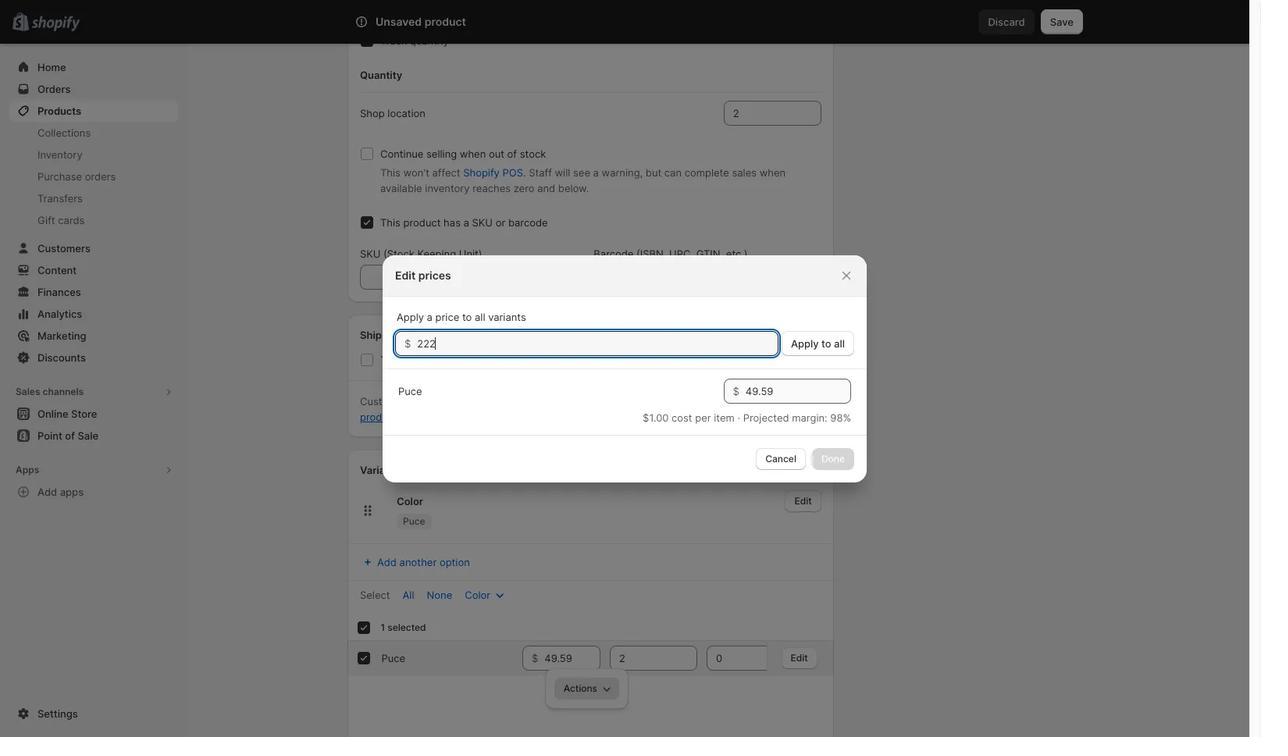 Task type: describe. For each thing, give the bounding box(es) containing it.
shop location
[[360, 107, 426, 120]]

none
[[427, 589, 453, 602]]

gtin,
[[697, 248, 724, 260]]

physical
[[423, 354, 462, 366]]

sales
[[16, 386, 40, 398]]

to inside button
[[822, 337, 832, 350]]

products link
[[9, 100, 178, 122]]

sales channels button
[[9, 381, 178, 403]]

1 horizontal spatial or
[[496, 216, 506, 229]]

1 vertical spatial $ text field
[[746, 379, 852, 404]]

gift cards link
[[9, 209, 178, 231]]

digital
[[778, 395, 807, 408]]

none button
[[418, 584, 462, 606]]

add for add another option
[[377, 556, 397, 569]]

details
[[515, 395, 547, 408]]

apply to all
[[791, 337, 845, 350]]

$ for the top $ text box
[[405, 337, 411, 350]]

search button
[[398, 9, 852, 34]]

a inside . staff will see a warning, but can complete sales when available inventory reaches zero and below.
[[594, 166, 599, 179]]

see
[[574, 166, 591, 179]]

cancel
[[766, 453, 797, 464]]

available
[[381, 182, 422, 195]]

collections
[[38, 127, 91, 139]]

purchase
[[38, 170, 82, 183]]

1 horizontal spatial sku
[[472, 216, 493, 229]]

continue
[[381, 148, 424, 160]]

track
[[381, 34, 407, 47]]

$1.00 cost per item · projected margin: 98%
[[643, 411, 852, 424]]

continue selling when out of stock
[[381, 148, 546, 160]]

(isbn,
[[637, 248, 667, 260]]

learn
[[612, 395, 639, 408]]

color
[[397, 495, 424, 508]]

when inside . staff will see a warning, but can complete sales when available inventory reaches zero and below.
[[760, 166, 786, 179]]

purchase orders link
[[9, 166, 178, 188]]

products
[[360, 411, 403, 423]]

won't
[[415, 395, 441, 408]]

discard button
[[979, 9, 1035, 34]]

services.
[[418, 411, 461, 423]]

home link
[[9, 56, 178, 78]]

digital products or services.
[[360, 395, 807, 423]]

0 horizontal spatial to
[[462, 311, 472, 323]]

per
[[696, 411, 711, 424]]

discard
[[989, 16, 1026, 28]]

apply a price to all variants
[[397, 311, 526, 323]]

sales
[[732, 166, 757, 179]]

edit button
[[782, 647, 819, 669]]

this for this product has a sku or barcode
[[381, 216, 401, 229]]

for
[[762, 395, 775, 408]]

checkout.
[[562, 395, 609, 408]]

of
[[508, 148, 517, 160]]

apply to all button
[[782, 331, 855, 356]]

but
[[646, 166, 662, 179]]

transfers
[[38, 192, 83, 205]]

your
[[710, 395, 732, 408]]

is
[[404, 354, 411, 366]]

select
[[360, 589, 390, 602]]

product for unsaved
[[425, 15, 466, 28]]

out
[[489, 148, 505, 160]]

apps
[[60, 486, 84, 498]]

another
[[400, 556, 437, 569]]

apply for apply a price to all variants
[[397, 311, 424, 323]]

add apps
[[38, 486, 84, 498]]

puce inside edit prices dialog
[[398, 385, 422, 397]]

zero
[[514, 182, 535, 195]]

this won't affect shopify pos
[[381, 166, 523, 179]]

barcode
[[509, 216, 548, 229]]

apps
[[16, 464, 39, 476]]

set
[[678, 395, 693, 408]]

shipping
[[360, 329, 404, 341]]

this product has a sku or barcode
[[381, 216, 548, 229]]

below.
[[559, 182, 589, 195]]

has
[[444, 216, 461, 229]]

gift cards
[[38, 214, 85, 227]]

product for this
[[404, 216, 441, 229]]

channels
[[43, 386, 84, 398]]

customers won't enter shipping details at checkout. learn how to set up your store for
[[360, 395, 778, 408]]

affect
[[432, 166, 461, 179]]

customers
[[360, 395, 412, 408]]

1 vertical spatial puce
[[403, 516, 426, 527]]

shop
[[360, 107, 385, 120]]

complete
[[685, 166, 730, 179]]

upc,
[[670, 248, 694, 260]]

settings link
[[9, 703, 178, 725]]

how
[[642, 395, 662, 408]]

save button
[[1041, 9, 1084, 34]]

1 horizontal spatial to
[[665, 395, 675, 408]]

at
[[550, 395, 559, 408]]

or inside digital products or services.
[[406, 411, 416, 423]]

edit for edit
[[792, 652, 809, 664]]

0 vertical spatial inventory
[[360, 3, 407, 16]]

search
[[424, 16, 458, 28]]



Task type: vqa. For each thing, say whether or not it's contained in the screenshot.
the left edit
yes



Task type: locate. For each thing, give the bounding box(es) containing it.
shopify
[[463, 166, 500, 179]]

unsaved
[[376, 15, 422, 28]]

to
[[462, 311, 472, 323], [822, 337, 832, 350], [665, 395, 675, 408]]

product left has
[[404, 216, 441, 229]]

a
[[594, 166, 599, 179], [464, 216, 470, 229], [427, 311, 433, 323], [414, 354, 420, 366]]

variants
[[488, 311, 526, 323]]

2 this from the top
[[381, 216, 401, 229]]

a right is
[[414, 354, 420, 366]]

1 vertical spatial this
[[381, 216, 401, 229]]

1 horizontal spatial $
[[733, 385, 740, 397]]

to up 98% at the bottom of the page
[[822, 337, 832, 350]]

location
[[388, 107, 426, 120]]

$ up is
[[405, 337, 411, 350]]

0 horizontal spatial add
[[38, 486, 57, 498]]

0 vertical spatial to
[[462, 311, 472, 323]]

add inside add apps button
[[38, 486, 57, 498]]

collections link
[[9, 122, 178, 144]]

0 horizontal spatial inventory
[[38, 148, 83, 161]]

0 vertical spatial $
[[405, 337, 411, 350]]

$ text field up margin:
[[746, 379, 852, 404]]

stock
[[520, 148, 546, 160]]

product right the physical
[[465, 354, 502, 366]]

0 vertical spatial $ text field
[[417, 331, 779, 356]]

2 vertical spatial to
[[665, 395, 675, 408]]

$ right your
[[733, 385, 740, 397]]

1 horizontal spatial add
[[377, 556, 397, 569]]

a right see
[[594, 166, 599, 179]]

2 horizontal spatial sku
[[813, 622, 833, 634]]

sku for sku
[[813, 622, 833, 634]]

track quantity
[[381, 34, 449, 47]]

0 vertical spatial or
[[496, 216, 506, 229]]

barcode
[[594, 248, 634, 260]]

apply for apply to all
[[791, 337, 819, 350]]

$ text field
[[417, 331, 779, 356], [746, 379, 852, 404]]

$ for bottom $ text box
[[733, 385, 740, 397]]

add apps button
[[9, 481, 178, 503]]

inventory
[[425, 182, 470, 195]]

shopify image
[[31, 16, 80, 32]]

0 vertical spatial this
[[381, 166, 401, 179]]

add left apps
[[38, 486, 57, 498]]

unit)
[[459, 248, 482, 260]]

discounts link
[[9, 347, 178, 369]]

sku up edit button
[[813, 622, 833, 634]]

apps button
[[9, 459, 178, 481]]

apply up shipping
[[397, 311, 424, 323]]

add another option button
[[351, 552, 480, 573]]

0 vertical spatial edit
[[395, 268, 416, 282]]

staff
[[529, 166, 552, 179]]

price
[[436, 311, 460, 323]]

selling
[[427, 148, 457, 160]]

all left the variants
[[475, 311, 486, 323]]

0 vertical spatial apply
[[397, 311, 424, 323]]

1 vertical spatial when
[[760, 166, 786, 179]]

0 horizontal spatial or
[[406, 411, 416, 423]]

product up quantity
[[425, 15, 466, 28]]

2 horizontal spatial to
[[822, 337, 832, 350]]

2 vertical spatial puce
[[382, 652, 406, 665]]

when right sales
[[760, 166, 786, 179]]

quantity
[[410, 34, 449, 47]]

this up the (stock
[[381, 216, 401, 229]]

0 horizontal spatial edit
[[395, 268, 416, 282]]

this is a physical product
[[381, 354, 502, 366]]

inventory up the purchase
[[38, 148, 83, 161]]

up
[[695, 395, 707, 408]]

1 vertical spatial to
[[822, 337, 832, 350]]

0 vertical spatial puce
[[398, 385, 422, 397]]

all up 98% at the bottom of the page
[[835, 337, 845, 350]]

1 vertical spatial or
[[406, 411, 416, 423]]

98%
[[831, 411, 852, 424]]

1 vertical spatial sku
[[360, 248, 381, 260]]

puce
[[398, 385, 422, 397], [403, 516, 426, 527], [382, 652, 406, 665]]

or down won't
[[406, 411, 416, 423]]

or
[[496, 216, 506, 229], [406, 411, 416, 423]]

. staff will see a warning, but can complete sales when available inventory reaches zero and below.
[[381, 166, 786, 195]]

a right has
[[464, 216, 470, 229]]

shipping
[[472, 395, 513, 408]]

$
[[405, 337, 411, 350], [733, 385, 740, 397]]

options element
[[382, 652, 406, 665]]

add
[[38, 486, 57, 498], [377, 556, 397, 569]]

or left barcode
[[496, 216, 506, 229]]

item
[[714, 411, 735, 424]]

sku (stock keeping unit)
[[360, 248, 482, 260]]

0 vertical spatial all
[[475, 311, 486, 323]]

reaches
[[473, 182, 511, 195]]

1 vertical spatial inventory
[[38, 148, 83, 161]]

pos
[[503, 166, 523, 179]]

0 vertical spatial sku
[[472, 216, 493, 229]]

edit
[[395, 268, 416, 282], [792, 652, 809, 664]]

this for this won't affect shopify pos
[[381, 166, 401, 179]]

1 vertical spatial add
[[377, 556, 397, 569]]

puce down the color at the left bottom of the page
[[403, 516, 426, 527]]

0 horizontal spatial when
[[460, 148, 486, 160]]

all button
[[393, 584, 424, 606]]

etc.)
[[726, 248, 748, 260]]

sku right has
[[472, 216, 493, 229]]

1 vertical spatial edit
[[792, 652, 809, 664]]

to left set
[[665, 395, 675, 408]]

puce down is
[[398, 385, 422, 397]]

can
[[665, 166, 682, 179]]

1 horizontal spatial apply
[[791, 337, 819, 350]]

save
[[1051, 16, 1074, 28]]

quantity
[[360, 69, 403, 81]]

apply inside button
[[791, 337, 819, 350]]

this
[[381, 166, 401, 179], [381, 216, 401, 229], [381, 354, 401, 366]]

variants
[[360, 464, 401, 477]]

1 vertical spatial product
[[404, 216, 441, 229]]

edit inside button
[[792, 652, 809, 664]]

0 vertical spatial add
[[38, 486, 57, 498]]

a left price
[[427, 311, 433, 323]]

this up available
[[381, 166, 401, 179]]

0 vertical spatial product
[[425, 15, 466, 28]]

add another option
[[377, 556, 470, 569]]

0 horizontal spatial $
[[405, 337, 411, 350]]

this left is
[[381, 354, 401, 366]]

and
[[538, 182, 556, 195]]

warning,
[[602, 166, 643, 179]]

edit inside dialog
[[395, 268, 416, 282]]

this for this is a physical product
[[381, 354, 401, 366]]

add left the another
[[377, 556, 397, 569]]

edit for edit prices
[[395, 268, 416, 282]]

shopify pos link
[[463, 166, 523, 179]]

1 vertical spatial $
[[733, 385, 740, 397]]

to right price
[[462, 311, 472, 323]]

add inside button
[[377, 556, 397, 569]]

sales channels
[[16, 386, 84, 398]]

2 vertical spatial this
[[381, 354, 401, 366]]

0 vertical spatial when
[[460, 148, 486, 160]]

1 this from the top
[[381, 166, 401, 179]]

1 horizontal spatial inventory
[[360, 3, 407, 16]]

0 horizontal spatial apply
[[397, 311, 424, 323]]

a inside edit prices dialog
[[427, 311, 433, 323]]

transfers link
[[9, 188, 178, 209]]

will
[[555, 166, 571, 179]]

edit prices dialog
[[0, 255, 1250, 482]]

apply up digital
[[791, 337, 819, 350]]

3 this from the top
[[381, 354, 401, 366]]

0 horizontal spatial all
[[475, 311, 486, 323]]

cost
[[672, 411, 693, 424]]

projected
[[744, 411, 790, 424]]

cancel button
[[756, 448, 806, 470]]

prices
[[419, 268, 451, 282]]

when up shopify
[[460, 148, 486, 160]]

sku
[[472, 216, 493, 229], [360, 248, 381, 260], [813, 622, 833, 634]]

1 vertical spatial apply
[[791, 337, 819, 350]]

all
[[403, 589, 414, 602]]

margin:
[[792, 411, 828, 424]]

won't
[[404, 166, 430, 179]]

.
[[523, 166, 526, 179]]

sku for sku (stock keeping unit)
[[360, 248, 381, 260]]

2 vertical spatial sku
[[813, 622, 833, 634]]

discounts
[[38, 352, 86, 364]]

products
[[38, 105, 81, 117]]

1 horizontal spatial when
[[760, 166, 786, 179]]

inventory up track
[[360, 3, 407, 16]]

0 horizontal spatial sku
[[360, 248, 381, 260]]

all inside button
[[835, 337, 845, 350]]

1 vertical spatial all
[[835, 337, 845, 350]]

when
[[460, 148, 486, 160], [760, 166, 786, 179]]

2 vertical spatial product
[[465, 354, 502, 366]]

$ text field up checkout.
[[417, 331, 779, 356]]

sku left the (stock
[[360, 248, 381, 260]]

puce down all button
[[382, 652, 406, 665]]

1 horizontal spatial edit
[[792, 652, 809, 664]]

all
[[475, 311, 486, 323], [835, 337, 845, 350]]

add for add apps
[[38, 486, 57, 498]]

settings
[[38, 708, 78, 720]]

1 horizontal spatial all
[[835, 337, 845, 350]]

home
[[38, 61, 66, 73]]

purchase orders
[[38, 170, 116, 183]]



